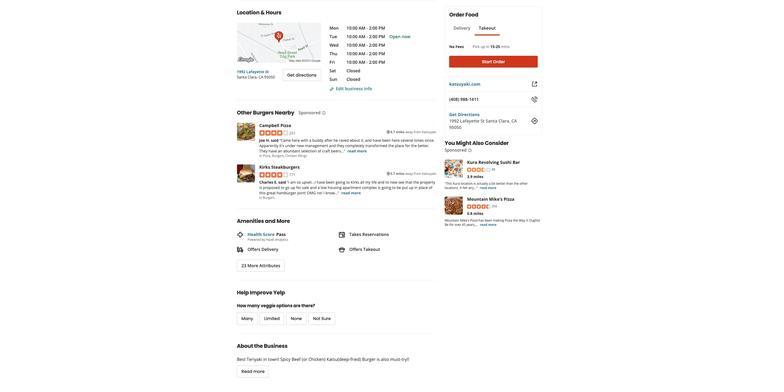 Task type: vqa. For each thing, say whether or not it's contained in the screenshot.
Good For Groups at the bottom of page
no



Task type: locate. For each thing, give the bounding box(es) containing it.
pm
[[379, 25, 386, 31], [379, 34, 386, 40], [379, 42, 386, 48], [379, 51, 386, 57], [379, 59, 386, 65]]

katsuyaki.com link
[[450, 81, 481, 87]]

10:00 for thu
[[347, 51, 358, 57]]

get
[[287, 72, 295, 78], [450, 112, 457, 118]]

1 horizontal spatial a
[[318, 185, 320, 190]]

1 vertical spatial 1992
[[450, 118, 460, 124]]

0 horizontal spatial ca
[[259, 75, 264, 80]]

1 2:00 from the top
[[369, 25, 378, 31]]

get left directions
[[287, 72, 295, 78]]

4 star rating image
[[260, 131, 288, 136], [260, 172, 288, 178]]

251
[[290, 131, 296, 136]]

2 horizontal spatial for
[[450, 222, 454, 227]]

katsuyaki for campbell pizza
[[422, 130, 437, 134]]

business
[[345, 86, 363, 92]]

st inside get directions 1992 lafayette st santa clara, ca 95050
[[481, 118, 485, 124]]

1 horizontal spatial of
[[429, 185, 433, 190]]

kirks down pizza, at the left top of the page
[[260, 164, 270, 170]]

0 vertical spatial now
[[402, 34, 411, 40]]

0 vertical spatial going
[[336, 180, 346, 185]]

0 vertical spatial away
[[406, 130, 413, 134]]

1 closed from the top
[[347, 68, 361, 74]]

1 vertical spatial order
[[494, 59, 506, 65]]

3.5 star rating image
[[468, 168, 491, 172]]

1 pm from the top
[[379, 25, 386, 31]]

katsuyaki.com
[[450, 81, 481, 87]]

more inside button
[[254, 369, 265, 375]]

for inside "i am so upset...i have been going to kirks all my life and to now see that the property is proposed to go up for sale and a low housing apartment complex is going to be put up in place of this great hamburger joint! omg no! i know…"
[[296, 185, 302, 190]]

95050 inside get directions 1992 lafayette st santa clara, ca 95050
[[450, 125, 462, 130]]

2 vertical spatial for
[[450, 222, 454, 227]]

order left the food
[[450, 11, 465, 18]]

been inside "mountain mike's pizza has been making pizza the way it oughta be for over 45 years,…"
[[485, 218, 493, 223]]

been up housing
[[326, 180, 335, 185]]

have up low
[[317, 180, 325, 185]]

clara, inside 1992 lafayette st santa clara, ca 95050
[[248, 75, 258, 80]]

it inside "mountain mike's pizza has been making pizza the way it oughta be for over 45 years,…"
[[527, 218, 529, 223]]

location & hours element
[[229, 0, 445, 92]]

0 vertical spatial kura
[[468, 160, 478, 165]]

1 horizontal spatial st
[[481, 118, 485, 124]]

more up mountain mike's pizza
[[488, 186, 497, 190]]

0 horizontal spatial place
[[395, 143, 405, 148]]

0 vertical spatial burgers
[[253, 109, 274, 117]]

0 vertical spatial sponsored
[[299, 110, 321, 116]]

more down apartment
[[351, 190, 361, 196]]

5 2:00 from the top
[[369, 59, 378, 65]]

santa
[[237, 75, 247, 80], [486, 118, 498, 124]]

2 vertical spatial been
[[485, 218, 493, 223]]

1 horizontal spatial clara,
[[499, 118, 511, 124]]

1 vertical spatial place
[[419, 185, 428, 190]]

buddy
[[313, 138, 324, 143]]

1 10:00 from the top
[[347, 25, 358, 31]]

offers takeout
[[350, 247, 381, 252]]

1 horizontal spatial lafayette
[[461, 118, 480, 124]]

1 vertical spatial mountain
[[445, 218, 460, 223]]

1 horizontal spatial it
[[527, 218, 529, 223]]

takeout tab panel
[[450, 36, 501, 38]]

2:00 for fri
[[369, 59, 378, 65]]

sale
[[302, 185, 309, 190]]

4.5 star rating image
[[468, 205, 491, 209]]

complex
[[363, 185, 377, 190]]

delivery down hazel
[[262, 247, 279, 252]]

have up transformed
[[373, 138, 382, 143]]

it right "way"
[[527, 218, 529, 223]]

mins
[[502, 44, 510, 49]]

campbell
[[260, 123, 280, 129]]

the right that
[[414, 180, 419, 185]]

2 10:00 from the top
[[347, 34, 358, 40]]

1 horizontal spatial more
[[277, 217, 290, 225]]

katsuyaki
[[422, 130, 437, 134], [422, 172, 437, 176]]

95050 down 1992 lafayette st link
[[265, 75, 275, 80]]

0 vertical spatial for
[[406, 143, 411, 148]]

katsu(deep-
[[327, 357, 351, 363]]

2 10:00 am - 2:00 pm from the top
[[347, 34, 386, 40]]

for inside ""came here with a buddy after he raved about it, and have been here several times since. apparently it's under new management and they completely transformed the place for the better. they have an abundant selection of craft beers…""
[[406, 143, 411, 148]]

16 marker v2 image for pizza
[[387, 130, 391, 134]]

0 horizontal spatial it
[[460, 186, 462, 190]]

now inside location & hours element
[[402, 34, 411, 40]]

management
[[305, 143, 329, 148]]

10:00 for wed
[[347, 42, 358, 48]]

2 katsuyaki from the top
[[422, 172, 437, 176]]

not
[[313, 316, 321, 322]]

10:00 right mon
[[347, 25, 358, 31]]

you
[[445, 139, 455, 147]]

1 vertical spatial get
[[450, 112, 457, 118]]

is down 3.9 miles
[[474, 181, 476, 186]]

2 pm from the top
[[379, 34, 386, 40]]

95050 down get directions link
[[450, 125, 462, 130]]

0 horizontal spatial have
[[269, 149, 277, 154]]

2 here from the left
[[392, 138, 400, 143]]

chicken)
[[309, 357, 326, 363]]

4 star rating image up charles e. said
[[260, 172, 288, 178]]

read more right years,…
[[481, 222, 497, 227]]

campbell pizza image
[[237, 123, 255, 141]]

1 horizontal spatial offers
[[350, 247, 363, 252]]

up down that
[[409, 185, 414, 190]]

been down 6.7
[[382, 138, 391, 143]]

fried)
[[351, 357, 361, 363]]

24 more v2 image
[[430, 164, 437, 171]]

tab list
[[450, 25, 501, 36]]

st inside 1992 lafayette st santa clara, ca 95050
[[266, 69, 269, 74]]

1 horizontal spatial for
[[406, 143, 411, 148]]

0 horizontal spatial for
[[296, 185, 302, 190]]

0 horizontal spatial offers
[[248, 247, 261, 252]]

to
[[347, 180, 350, 185], [386, 180, 389, 185], [281, 185, 285, 190], [393, 185, 396, 190]]

16 pencil v2 image
[[330, 87, 334, 91]]

get inside get directions 1992 lafayette st santa clara, ca 95050
[[450, 112, 457, 118]]

5 10:00 am - 2:00 pm from the top
[[347, 59, 386, 65]]

read more
[[348, 149, 367, 154], [480, 186, 497, 190], [342, 190, 361, 196], [481, 222, 497, 227]]

a left low
[[318, 185, 320, 190]]

limited
[[265, 316, 280, 322]]

3 pm from the top
[[379, 42, 386, 48]]

clara, up the consider
[[499, 118, 511, 124]]

none
[[291, 316, 302, 322]]

kura right "this
[[453, 181, 460, 186]]

1 vertical spatial clara,
[[499, 118, 511, 124]]

mountain inside "mountain mike's pizza has been making pizza the way it oughta be for over 45 years,…"
[[445, 218, 460, 223]]

more for read more link under completely
[[357, 149, 367, 154]]

1 vertical spatial away
[[406, 172, 413, 176]]

and right life
[[378, 180, 385, 185]]

0 vertical spatial katsuyaki
[[422, 130, 437, 134]]

read more
[[242, 369, 265, 375]]

kirks steakburgers image
[[237, 165, 255, 183]]

offers for offers delivery
[[248, 247, 261, 252]]

place inside "i am so upset...i have been going to kirks all my life and to now see that the property is proposed to go up for sale and a low housing apartment complex is going to be put up in place of this great hamburger joint! omg no! i know…"
[[419, 185, 428, 190]]

1411
[[470, 96, 479, 102]]

pizza down the 0.8 miles
[[471, 218, 478, 223]]

2 closed from the top
[[347, 76, 361, 82]]

1 - from the top
[[367, 25, 368, 31]]

1 vertical spatial now
[[390, 180, 398, 185]]

2:00 for mon
[[369, 25, 378, 31]]

now up the be
[[390, 180, 398, 185]]

from up 'property'
[[414, 172, 422, 176]]

from up times
[[414, 130, 422, 134]]

read
[[242, 369, 253, 375]]

santa inside get directions 1992 lafayette st santa clara, ca 95050
[[486, 118, 498, 124]]

is left also
[[377, 357, 380, 363]]

of down management
[[318, 149, 322, 154]]

16 marker v2 image for steakburgers
[[387, 172, 391, 176]]

3 - from the top
[[367, 42, 368, 48]]

1 vertical spatial it
[[527, 218, 529, 223]]

1 horizontal spatial now
[[402, 34, 411, 40]]

23
[[242, 263, 247, 269]]

0 horizontal spatial more
[[248, 263, 259, 269]]

order inside start order button
[[494, 59, 506, 65]]

(or
[[302, 357, 308, 363]]

2 from from the top
[[414, 172, 422, 176]]

santa down 1992 lafayette st link
[[237, 75, 247, 80]]

0 horizontal spatial now
[[390, 180, 398, 185]]

1 vertical spatial 4 star rating image
[[260, 172, 288, 178]]

now inside "i am so upset...i have been going to kirks all my life and to now see that the property is proposed to go up for sale and a low housing apartment complex is going to be put up in place of this great hamburger joint! omg no! i know…"
[[390, 180, 398, 185]]

3 10:00 am - 2:00 pm from the top
[[347, 42, 386, 48]]

more right the read
[[254, 369, 265, 375]]

miles right 5.7
[[396, 172, 405, 176]]

of inside "i am so upset...i have been going to kirks all my life and to now see that the property is proposed to go up for sale and a low housing apartment complex is going to be put up in place of this great hamburger joint! omg no! i know…"
[[429, 185, 433, 190]]

4 - from the top
[[367, 51, 368, 57]]

burgers for in
[[263, 196, 275, 200]]

amenities and more element
[[229, 209, 441, 272]]

mountain up 4.5 star rating image
[[468, 196, 489, 202]]

0 horizontal spatial santa
[[237, 75, 247, 80]]

sponsored for other burgers nearby
[[299, 110, 321, 116]]

the inside "this kura location is actually a bit better than the other locations. it felt airy…"
[[514, 181, 519, 186]]

0 horizontal spatial been
[[326, 180, 335, 185]]

10:00 am - 2:00 pm for wed
[[347, 42, 386, 48]]

away up several at right top
[[406, 130, 413, 134]]

more right 23
[[248, 263, 259, 269]]

1 offers from the left
[[248, 247, 261, 252]]

0.8
[[468, 211, 473, 216]]

4 am from the top
[[359, 51, 366, 57]]

offers
[[248, 247, 261, 252], [350, 247, 363, 252]]

score
[[263, 232, 275, 237]]

1992 lafayette st link
[[237, 69, 269, 74]]

1 vertical spatial burgers
[[263, 196, 275, 200]]

0 vertical spatial ca
[[259, 75, 264, 80]]

going up housing
[[336, 180, 346, 185]]

and down he
[[330, 143, 336, 148]]

16 marker v2 image
[[387, 130, 391, 134], [387, 172, 391, 176]]

place
[[395, 143, 405, 148], [419, 185, 428, 190]]

4 star rating image down campbell pizza
[[260, 131, 288, 136]]

24 medical v2 image
[[237, 232, 244, 238]]

a
[[310, 138, 312, 143], [489, 181, 491, 186], [318, 185, 320, 190]]

it
[[460, 186, 462, 190], [527, 218, 529, 223]]

ca down 1992 lafayette st link
[[259, 75, 264, 80]]

the left "way"
[[514, 218, 519, 223]]

- for wed
[[367, 42, 368, 48]]

2 2:00 from the top
[[369, 34, 378, 40]]

1 horizontal spatial place
[[419, 185, 428, 190]]

more
[[357, 149, 367, 154], [488, 186, 497, 190], [351, 190, 361, 196], [489, 222, 497, 227], [254, 369, 265, 375]]

best
[[237, 357, 246, 363]]

been right has
[[485, 218, 493, 223]]

away for campbell pizza
[[406, 130, 413, 134]]

ask the community element
[[237, 386, 437, 386]]

tab list containing delivery
[[450, 25, 501, 36]]

10:00 am - 2:00 pm for tue
[[347, 34, 386, 40]]

burgers down proposed
[[263, 196, 275, 200]]

up down am at the left of page
[[291, 185, 295, 190]]

and up omg
[[310, 185, 317, 190]]

mountain left 45 on the bottom right
[[445, 218, 460, 223]]

0 vertical spatial 95050
[[265, 75, 275, 80]]

felt
[[463, 186, 468, 190]]

read down apartment
[[342, 190, 350, 196]]

0 vertical spatial delivery
[[454, 25, 471, 31]]

1 horizontal spatial ca
[[512, 118, 518, 124]]

in left town!
[[264, 357, 267, 363]]

burgers up campbell
[[253, 109, 274, 117]]

takeout inside tab list
[[479, 25, 496, 31]]

24 more v2 image
[[430, 122, 437, 129]]

get for get directions
[[287, 72, 295, 78]]

0 horizontal spatial takeout
[[364, 247, 381, 252]]

2 horizontal spatial been
[[485, 218, 493, 223]]

more
[[277, 217, 290, 225], [248, 263, 259, 269]]

pizza up 251
[[281, 123, 291, 129]]

spicy
[[281, 357, 291, 363]]

delivery inside tab list
[[454, 25, 471, 31]]

property
[[420, 180, 436, 185]]

16 info v2 image
[[468, 148, 473, 153]]

delivery down order food
[[454, 25, 471, 31]]

0 vertical spatial place
[[395, 143, 405, 148]]

they
[[337, 143, 345, 148]]

takeout up "takeout" tab panel
[[479, 25, 496, 31]]

group
[[237, 313, 399, 325]]

1 vertical spatial going
[[382, 185, 392, 190]]

23 more attributes button
[[237, 260, 285, 272]]

burgers for other
[[253, 109, 274, 117]]

0 vertical spatial order
[[450, 11, 465, 18]]

kura inside "this kura location is actually a bit better than the other locations. it felt airy…"
[[453, 181, 460, 186]]

is
[[474, 181, 476, 186], [260, 185, 262, 190], [378, 185, 381, 190], [377, 357, 380, 363]]

st
[[266, 69, 269, 74], [481, 118, 485, 124]]

2 am from the top
[[359, 34, 366, 40]]

5 - from the top
[[367, 59, 368, 65]]

4 2:00 from the top
[[369, 51, 378, 57]]

to up apartment
[[347, 180, 350, 185]]

2:00 for thu
[[369, 51, 378, 57]]

the down 6.7
[[389, 143, 394, 148]]

95050
[[265, 75, 275, 80], [450, 125, 462, 130]]

1 10:00 am - 2:00 pm from the top
[[347, 25, 386, 31]]

0 horizontal spatial mountain
[[445, 218, 460, 223]]

for down so
[[296, 185, 302, 190]]

katsuyaki for kirks steakburgers
[[422, 172, 437, 176]]

lafayette inside get directions 1992 lafayette st santa clara, ca 95050
[[461, 118, 480, 124]]

1 vertical spatial for
[[296, 185, 302, 190]]

0 vertical spatial kirks
[[260, 164, 270, 170]]

help
[[237, 289, 249, 297]]

been
[[382, 138, 391, 143], [326, 180, 335, 185], [485, 218, 493, 223]]

am for wed
[[359, 42, 366, 48]]

0 horizontal spatial lafayette
[[247, 69, 265, 74]]

- for tue
[[367, 34, 368, 40]]

from for steakburgers
[[414, 172, 422, 176]]

1 from from the top
[[414, 130, 422, 134]]

apparently
[[260, 143, 279, 148]]

for right be
[[450, 222, 454, 227]]

fri
[[330, 59, 335, 65]]

sponsored left 16 info v2 icon on the top left of page
[[299, 110, 321, 116]]

10:00 for fri
[[347, 59, 358, 65]]

0 vertical spatial closed
[[347, 68, 361, 74]]

open now
[[390, 34, 411, 40]]

now right open
[[402, 34, 411, 40]]

0 vertical spatial from
[[414, 130, 422, 134]]

hamburger
[[277, 190, 297, 196]]

location
[[237, 9, 260, 16]]

1 horizontal spatial here
[[392, 138, 400, 143]]

10:00 right tue
[[347, 34, 358, 40]]

5 10:00 from the top
[[347, 59, 358, 65]]

1 horizontal spatial kura
[[468, 160, 478, 165]]

pick up in 15-25 mins
[[473, 44, 510, 49]]

katsuyaki down 24 more v2 icon
[[422, 130, 437, 134]]

sponsored for you might also consider
[[445, 147, 467, 153]]

in right "put"
[[415, 185, 418, 190]]

10:00 right the "wed"
[[347, 42, 358, 48]]

1 vertical spatial said
[[279, 180, 286, 185]]

1 horizontal spatial have
[[317, 180, 325, 185]]

it inside "this kura location is actually a bit better than the other locations. it felt airy…"
[[460, 186, 462, 190]]

356
[[492, 204, 498, 209]]

2 offers from the left
[[350, 247, 363, 252]]

actually
[[477, 181, 489, 186]]

1 vertical spatial kura
[[453, 181, 460, 186]]

way
[[520, 218, 526, 223]]

0 vertical spatial 1992
[[237, 69, 246, 74]]

campbell pizza
[[260, 123, 291, 129]]

kura revolving sushi bar
[[468, 160, 521, 165]]

there?
[[302, 303, 315, 309]]

takeout
[[479, 25, 496, 31], [364, 247, 381, 252]]

- for thu
[[367, 51, 368, 57]]

1 16 marker v2 image from the top
[[387, 130, 391, 134]]

1 horizontal spatial mountain
[[468, 196, 489, 202]]

pm for fri
[[379, 59, 386, 65]]

10:00 am - 2:00 pm for fri
[[347, 59, 386, 65]]

from for pizza
[[414, 130, 422, 134]]

3 2:00 from the top
[[369, 42, 378, 48]]

0 vertical spatial have
[[373, 138, 382, 143]]

1 katsuyaki from the top
[[422, 130, 437, 134]]

ca left "24 directions v2" "icon"
[[512, 118, 518, 124]]

it left the felt
[[460, 186, 462, 190]]

more up "pass"
[[277, 217, 290, 225]]

1 vertical spatial been
[[326, 180, 335, 185]]

place down 'property'
[[419, 185, 428, 190]]

1 vertical spatial of
[[429, 185, 433, 190]]

5 am from the top
[[359, 59, 366, 65]]

10:00 for mon
[[347, 25, 358, 31]]

clara, down 1992 lafayette st link
[[248, 75, 258, 80]]

said left "i
[[279, 180, 286, 185]]

1 vertical spatial from
[[414, 172, 422, 176]]

a right with
[[310, 138, 312, 143]]

kirks up apartment
[[351, 180, 360, 185]]

0 vertical spatial been
[[382, 138, 391, 143]]

lafayette inside 1992 lafayette st santa clara, ca 95050
[[247, 69, 265, 74]]

get down (408)
[[450, 112, 457, 118]]

about the business element
[[229, 334, 437, 378]]

is right complex
[[378, 185, 381, 190]]

miles
[[396, 130, 405, 134], [396, 172, 405, 176], [474, 174, 484, 179], [474, 211, 484, 216]]

0 horizontal spatial get
[[287, 72, 295, 78]]

for down several at right top
[[406, 143, 411, 148]]

housing
[[328, 185, 342, 190]]

2:00 for wed
[[369, 42, 378, 48]]

am
[[291, 180, 296, 185]]

1 horizontal spatial santa
[[486, 118, 498, 124]]

4 pm from the top
[[379, 51, 386, 57]]

1 vertical spatial closed
[[347, 76, 361, 82]]

is up the this
[[260, 185, 262, 190]]

up right pick
[[481, 44, 486, 49]]

2 vertical spatial have
[[317, 180, 325, 185]]

2 - from the top
[[367, 34, 368, 40]]

said for pizza
[[271, 138, 279, 143]]

mountain mike's pizza image
[[445, 197, 463, 215]]

closed for sun
[[347, 76, 361, 82]]

0 vertical spatial 16 marker v2 image
[[387, 130, 391, 134]]

mountain mike's pizza
[[468, 196, 515, 202]]

read right years,…
[[481, 222, 488, 227]]

away up that
[[406, 172, 413, 176]]

0 vertical spatial mountain
[[468, 196, 489, 202]]

have down apparently
[[269, 149, 277, 154]]

read more link
[[348, 149, 367, 154], [480, 186, 497, 190], [342, 190, 361, 196], [481, 222, 497, 227]]

order right start
[[494, 59, 506, 65]]

info
[[364, 86, 372, 92]]

get inside location & hours element
[[287, 72, 295, 78]]

kirks
[[260, 164, 270, 170], [351, 180, 360, 185]]

1 vertical spatial sponsored
[[445, 147, 467, 153]]

4 10:00 am - 2:00 pm from the top
[[347, 51, 386, 57]]

1 horizontal spatial kirks
[[351, 180, 360, 185]]

2 16 marker v2 image from the top
[[387, 172, 391, 176]]

1 vertical spatial delivery
[[262, 247, 279, 252]]

0 vertical spatial st
[[266, 69, 269, 74]]

4 10:00 from the top
[[347, 51, 358, 57]]

0 vertical spatial said
[[271, 138, 279, 143]]

1 horizontal spatial get
[[450, 112, 457, 118]]

1 vertical spatial santa
[[486, 118, 498, 124]]

group containing many
[[237, 313, 399, 325]]

1 horizontal spatial takeout
[[479, 25, 496, 31]]

read more link down completely
[[348, 149, 367, 154]]

1 4 star rating image from the top
[[260, 131, 288, 136]]

edit
[[336, 86, 344, 92]]

0 horizontal spatial of
[[318, 149, 322, 154]]

1 vertical spatial ca
[[512, 118, 518, 124]]

1 vertical spatial 95050
[[450, 125, 462, 130]]

is inside "this kura location is actually a bit better than the other locations. it felt airy…"
[[474, 181, 476, 186]]

wings
[[298, 154, 307, 158]]

1 vertical spatial st
[[481, 118, 485, 124]]

open
[[390, 34, 401, 40]]

1 horizontal spatial 95050
[[450, 125, 462, 130]]

0 vertical spatial clara,
[[248, 75, 258, 80]]

joe h. said
[[260, 138, 279, 143]]

here up new
[[292, 138, 300, 143]]

2:00
[[369, 25, 378, 31], [369, 34, 378, 40], [369, 42, 378, 48], [369, 51, 378, 57], [369, 59, 378, 65]]

-
[[367, 25, 368, 31], [367, 34, 368, 40], [367, 42, 368, 48], [367, 51, 368, 57], [367, 59, 368, 65]]

4 star rating image for kirks
[[260, 172, 288, 178]]

read more down completely
[[348, 149, 367, 154]]

1 here from the left
[[292, 138, 300, 143]]

ca inside get directions 1992 lafayette st santa clara, ca 95050
[[512, 118, 518, 124]]

1 am from the top
[[359, 25, 366, 31]]

offers right 24 shopping v2 image
[[350, 247, 363, 252]]

many
[[247, 303, 260, 309]]

0 horizontal spatial 95050
[[265, 75, 275, 80]]

in inside about the business element
[[264, 357, 267, 363]]

- for mon
[[367, 25, 368, 31]]

5 pm from the top
[[379, 59, 386, 65]]

of down 'property'
[[429, 185, 433, 190]]

3 am from the top
[[359, 42, 366, 48]]

0 vertical spatial santa
[[237, 75, 247, 80]]

get directions link
[[450, 112, 480, 118]]

am for tue
[[359, 34, 366, 40]]

3 10:00 from the top
[[347, 42, 358, 48]]

0 horizontal spatial st
[[266, 69, 269, 74]]

10:00 right fri
[[347, 59, 358, 65]]

1 away from the top
[[406, 130, 413, 134]]

said right "h."
[[271, 138, 279, 143]]

2 away from the top
[[406, 172, 413, 176]]

2 4 star rating image from the top
[[260, 172, 288, 178]]

0 vertical spatial 4 star rating image
[[260, 131, 288, 136]]



Task type: describe. For each thing, give the bounding box(es) containing it.
burger
[[362, 357, 376, 363]]

miles for 5.7
[[396, 172, 405, 176]]

several
[[401, 138, 414, 143]]

have inside "i am so upset...i have been going to kirks all my life and to now see that the property is proposed to go up for sale and a low housing apartment complex is going to be put up in place of this great hamburger joint! omg no! i know…"
[[317, 180, 325, 185]]

0 horizontal spatial up
[[291, 185, 295, 190]]

1992 lafayette st santa clara, ca 95050
[[237, 69, 275, 80]]

times
[[415, 138, 424, 143]]

1992 inside 1992 lafayette st santa clara, ca 95050
[[237, 69, 246, 74]]

miles for 6.7
[[396, 130, 405, 134]]

omg
[[307, 190, 316, 196]]

2 horizontal spatial have
[[373, 138, 382, 143]]

thu
[[330, 51, 338, 57]]

1 horizontal spatial up
[[409, 185, 414, 190]]

read more down apartment
[[342, 190, 361, 196]]

since.
[[425, 138, 435, 143]]

must-
[[391, 357, 402, 363]]

pm for mon
[[379, 25, 386, 31]]

of inside ""came here with a buddy after he raved about it, and have been here several times since. apparently it's under new management and they completely transformed the place for the better. they have an abundant selection of craft beers…""
[[318, 149, 322, 154]]

pm for tue
[[379, 34, 386, 40]]

in left great
[[260, 196, 262, 200]]

more inside dropdown button
[[248, 263, 259, 269]]

years,…
[[467, 222, 478, 227]]

sun
[[330, 76, 338, 82]]

about
[[237, 342, 253, 350]]

than
[[507, 181, 514, 186]]

takeout inside amenities and more element
[[364, 247, 381, 252]]

15-
[[491, 44, 496, 49]]

pass
[[277, 232, 286, 237]]

transformed
[[366, 143, 388, 148]]

they
[[260, 149, 268, 154]]

he
[[334, 138, 338, 143]]

6.7
[[391, 130, 395, 134]]

10:00 am - 2:00 pm for mon
[[347, 25, 386, 31]]

see
[[399, 180, 405, 185]]

read more link down apartment
[[342, 190, 361, 196]]

24 phone v2 image
[[532, 96, 538, 103]]

am for mon
[[359, 25, 366, 31]]

a inside "this kura location is actually a bit better than the other locations. it felt airy…"
[[489, 181, 491, 186]]

kirks steakburgers
[[260, 164, 300, 170]]

hours
[[266, 9, 282, 16]]

burgers,
[[272, 154, 285, 158]]

mon
[[330, 25, 339, 31]]

mike's
[[461, 218, 470, 223]]

takes
[[350, 232, 362, 237]]

24 directions v2 image
[[532, 118, 538, 124]]

other burgers nearby
[[237, 109, 295, 117]]

has
[[479, 218, 484, 223]]

all
[[361, 180, 365, 185]]

away for kirks steakburgers
[[406, 172, 413, 176]]

campbell pizza link
[[260, 123, 291, 129]]

"came here with a buddy after he raved about it, and have been here several times since. apparently it's under new management and they completely transformed the place for the better. they have an abundant selection of craft beers…"
[[260, 138, 435, 154]]

in left 15-
[[487, 44, 490, 49]]

1 vertical spatial have
[[269, 149, 277, 154]]

pm for wed
[[379, 42, 386, 48]]

read more button
[[237, 366, 269, 378]]

miles for 0.8
[[474, 211, 484, 216]]

&
[[261, 9, 265, 16]]

read down completely
[[348, 149, 356, 154]]

4 star rating image for campbell
[[260, 131, 288, 136]]

you might also consider
[[445, 139, 509, 147]]

pm for thu
[[379, 51, 386, 57]]

limited button
[[260, 313, 285, 325]]

to left the be
[[393, 185, 396, 190]]

place inside ""came here with a buddy after he raved about it, and have been here several times since. apparently it's under new management and they completely transformed the place for the better. they have an abundant selection of craft beers…""
[[395, 143, 405, 148]]

order food
[[450, 11, 479, 18]]

mountain for mountain mike's pizza has been making pizza the way it oughta be for over 45 years,…
[[445, 218, 460, 223]]

edit business info button
[[330, 86, 372, 92]]

771
[[290, 172, 296, 177]]

delivery inside amenities and more element
[[262, 247, 279, 252]]

in left pizza, at the left top of the page
[[260, 154, 262, 158]]

95050 inside 1992 lafayette st santa clara, ca 95050
[[265, 75, 275, 80]]

offers for offers takeout
[[350, 247, 363, 252]]

for inside "mountain mike's pizza has been making pizza the way it oughta be for over 45 years,…"
[[450, 222, 454, 227]]

pizza right making
[[505, 218, 513, 223]]

takes reservations
[[350, 232, 389, 237]]

mike's
[[490, 196, 503, 202]]

ca inside 1992 lafayette st santa clara, ca 95050
[[259, 75, 264, 80]]

also
[[473, 139, 484, 147]]

map image
[[237, 23, 321, 63]]

0 horizontal spatial kirks
[[260, 164, 270, 170]]

be
[[445, 222, 449, 227]]

airy…"
[[469, 186, 478, 190]]

nearby
[[275, 109, 295, 117]]

h.
[[266, 138, 270, 143]]

e.
[[275, 180, 278, 185]]

upset...i
[[302, 180, 316, 185]]

10:00 for tue
[[347, 34, 358, 40]]

get directions link
[[283, 69, 321, 81]]

new
[[297, 143, 304, 148]]

get for get directions 1992 lafayette st santa clara, ca 95050
[[450, 112, 457, 118]]

10:00 am - 2:00 pm for thu
[[347, 51, 386, 57]]

miles for 3.9
[[474, 174, 484, 179]]

mountain for mountain mike's pizza
[[468, 196, 489, 202]]

0 horizontal spatial order
[[450, 11, 465, 18]]

16 info v2 image
[[322, 111, 326, 115]]

24 reservation v2 image
[[339, 232, 345, 238]]

am for thu
[[359, 51, 366, 57]]

fees
[[456, 44, 464, 49]]

are
[[294, 303, 301, 309]]

0 horizontal spatial going
[[336, 180, 346, 185]]

consider
[[485, 139, 509, 147]]

go
[[286, 185, 290, 190]]

mountain mike's pizza has been making pizza the way it oughta be for over 45 years,…
[[445, 218, 541, 227]]

completely
[[346, 143, 365, 148]]

read more up mountain mike's pizza
[[480, 186, 497, 190]]

more for read more link on the right of years,…
[[489, 222, 497, 227]]

amenities
[[237, 217, 264, 225]]

the inside "i am so upset...i have been going to kirks all my life and to now see that the property is proposed to go up for sale and a low housing apartment complex is going to be put up in place of this great hamburger joint! omg no! i know…"
[[414, 180, 419, 185]]

apartment
[[343, 185, 362, 190]]

said for steakburgers
[[279, 180, 286, 185]]

a inside ""came here with a buddy after he raved about it, and have been here several times since. apparently it's under new management and they completely transformed the place for the better. they have an abundant selection of craft beers…""
[[310, 138, 312, 143]]

no
[[450, 44, 455, 49]]

to left go
[[281, 185, 285, 190]]

988-
[[461, 96, 470, 102]]

it,
[[361, 138, 365, 143]]

the down times
[[412, 143, 417, 148]]

bit
[[492, 181, 496, 186]]

powered
[[248, 237, 261, 242]]

am for fri
[[359, 59, 366, 65]]

kirks inside "i am so upset...i have been going to kirks all my life and to now see that the property is proposed to go up for sale and a low housing apartment complex is going to be put up in place of this great hamburger joint! omg no! i know…"
[[351, 180, 360, 185]]

directions
[[296, 72, 317, 78]]

joe
[[260, 138, 265, 143]]

24 external link v2 image
[[532, 81, 538, 87]]

clara, inside get directions 1992 lafayette st santa clara, ca 95050
[[499, 118, 511, 124]]

group inside help improve yelp element
[[237, 313, 399, 325]]

proposed
[[263, 185, 280, 190]]

closed for sat
[[347, 68, 361, 74]]

more for read more link on top of mountain mike's pizza
[[488, 186, 497, 190]]

i
[[324, 190, 325, 196]]

read more link up mountain mike's pizza
[[480, 186, 497, 190]]

a inside "i am so upset...i have been going to kirks all my life and to now see that the property is proposed to go up for sale and a low housing apartment complex is going to be put up in place of this great hamburger joint! omg no! i know…"
[[318, 185, 320, 190]]

24 shopping v2 image
[[339, 247, 345, 253]]

abundant
[[284, 149, 301, 154]]

mountain mike's pizza link
[[468, 196, 515, 202]]

start order
[[483, 59, 506, 65]]

24 order v2 image
[[237, 247, 244, 253]]

selection
[[302, 149, 317, 154]]

bar
[[513, 160, 521, 165]]

not sure
[[313, 316, 331, 322]]

reservations
[[363, 232, 389, 237]]

45
[[463, 222, 466, 227]]

read more link right years,…
[[481, 222, 497, 227]]

in burgers
[[260, 196, 275, 200]]

amenities and more
[[237, 217, 290, 225]]

been inside ""came here with a buddy after he raved about it, and have been here several times since. apparently it's under new management and they completely transformed the place for the better. they have an abundant selection of craft beers…""
[[382, 138, 391, 143]]

kirks steakburgers link
[[260, 164, 300, 170]]

the right about
[[254, 342, 263, 350]]

- for fri
[[367, 59, 368, 65]]

more for read more link below apartment
[[351, 190, 361, 196]]

and right it,
[[366, 138, 372, 143]]

offers delivery
[[248, 247, 279, 252]]

about the business
[[237, 342, 288, 350]]

been inside "i am so upset...i have been going to kirks all my life and to now see that the property is proposed to go up for sale and a low housing apartment complex is going to be put up in place of this great hamburger joint! omg no! i know…"
[[326, 180, 335, 185]]

help improve yelp element
[[229, 280, 437, 325]]

santa inside 1992 lafayette st santa clara, ca 95050
[[237, 75, 247, 80]]

many
[[242, 316, 253, 322]]

to right life
[[386, 180, 389, 185]]

read right airy…"
[[480, 186, 488, 190]]

and up the score
[[265, 217, 276, 225]]

sure
[[322, 316, 331, 322]]

kura revolving sushi bar image
[[445, 160, 463, 178]]

health score link
[[248, 232, 275, 237]]

pizza right mike's
[[504, 196, 515, 202]]

charles
[[260, 180, 274, 185]]

1 horizontal spatial going
[[382, 185, 392, 190]]

2:00 for tue
[[369, 34, 378, 40]]

2 horizontal spatial up
[[481, 44, 486, 49]]

none button
[[287, 313, 307, 325]]

steakburgers
[[272, 164, 300, 170]]

health score pass powered by hazel analytics
[[248, 232, 289, 242]]

is inside about the business element
[[377, 357, 380, 363]]

0 vertical spatial more
[[277, 217, 290, 225]]

in inside "i am so upset...i have been going to kirks all my life and to now see that the property is proposed to go up for sale and a low housing apartment complex is going to be put up in place of this great hamburger joint! omg no! i know…"
[[415, 185, 418, 190]]

charles e. said
[[260, 180, 286, 185]]

the inside "mountain mike's pizza has been making pizza the way it oughta be for over 45 years,…"
[[514, 218, 519, 223]]

1992 inside get directions 1992 lafayette st santa clara, ca 95050
[[450, 118, 460, 124]]



